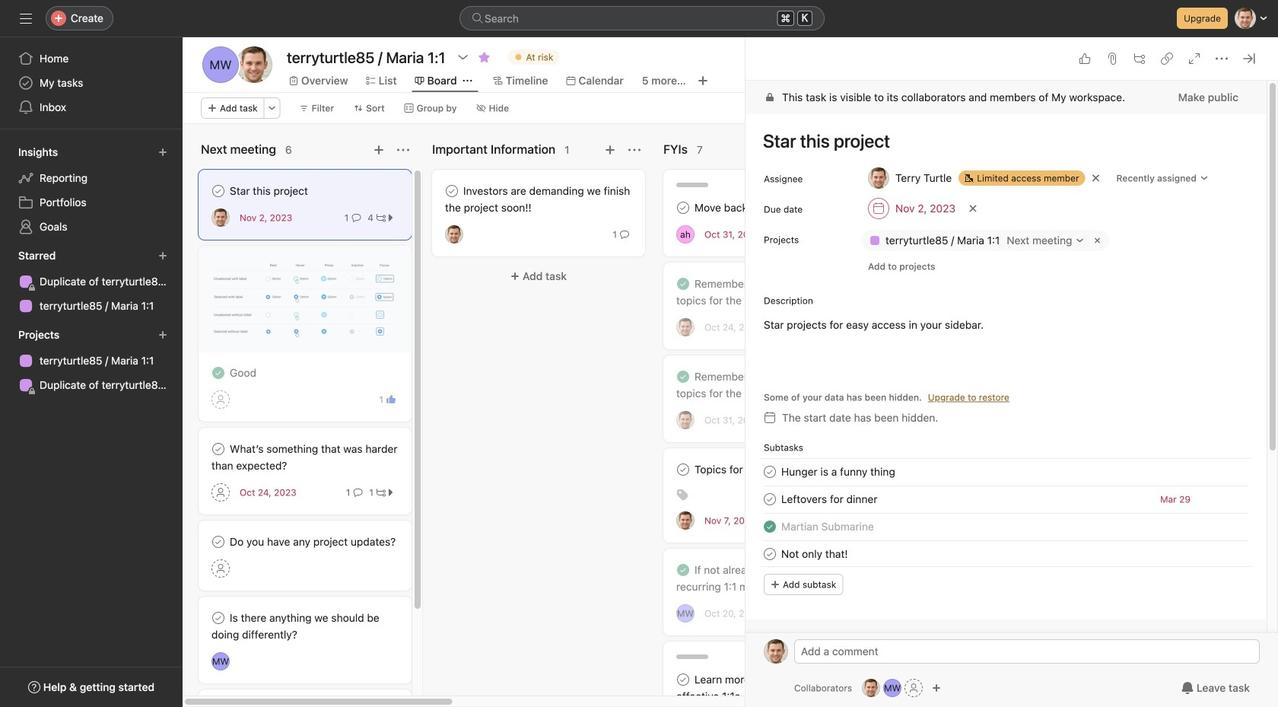 Task type: locate. For each thing, give the bounding box(es) containing it.
0 vertical spatial completed checkbox
[[674, 275, 693, 293]]

main content
[[746, 81, 1267, 707]]

2 horizontal spatial completed checkbox
[[761, 518, 780, 536]]

add or remove collaborators image right add or remove collaborators icon
[[933, 684, 942, 693]]

add task image for more section actions icon
[[604, 144, 617, 156]]

Mark complete checkbox
[[443, 182, 461, 200], [674, 199, 693, 217], [209, 440, 228, 458], [674, 461, 693, 479], [209, 533, 228, 551], [761, 545, 780, 563], [209, 609, 228, 627], [674, 671, 693, 689]]

main content inside star this project dialog
[[746, 81, 1267, 707]]

1 horizontal spatial add or remove collaborators image
[[933, 684, 942, 693]]

completed image
[[209, 364, 228, 382], [674, 368, 693, 386], [674, 561, 693, 579]]

0 horizontal spatial completed image
[[674, 275, 693, 293]]

add task image for more section actions image on the top
[[373, 144, 385, 156]]

task name text field for 3rd list item from the bottom
[[782, 491, 878, 508]]

list item
[[746, 458, 1267, 486], [746, 486, 1267, 513], [746, 513, 1267, 541], [746, 541, 1267, 568]]

add task image left more section actions image on the top
[[373, 144, 385, 156]]

2 completed checkbox from the top
[[674, 368, 693, 386]]

add or remove collaborators image
[[863, 679, 881, 697], [933, 684, 942, 693]]

remove assignee image
[[1092, 174, 1101, 183]]

1 horizontal spatial completed checkbox
[[674, 561, 693, 579]]

0 vertical spatial completed image
[[674, 275, 693, 293]]

0 horizontal spatial add or remove collaborators image
[[863, 679, 881, 697]]

0 horizontal spatial add task image
[[373, 144, 385, 156]]

add or remove collaborators image left add or remove collaborators icon
[[863, 679, 881, 697]]

1 vertical spatial mark complete checkbox
[[761, 463, 780, 481]]

None field
[[460, 6, 825, 30]]

Mark complete checkbox
[[209, 182, 228, 200], [761, 463, 780, 481], [761, 490, 780, 509]]

Task Name text field
[[754, 123, 1249, 158], [782, 464, 896, 480], [782, 491, 878, 508], [782, 518, 875, 535], [782, 546, 848, 563]]

new insights image
[[158, 148, 167, 157]]

1 vertical spatial completed image
[[761, 518, 780, 536]]

1 vertical spatial 1 comment image
[[620, 230, 630, 239]]

completed image
[[674, 275, 693, 293], [761, 518, 780, 536]]

tab actions image
[[463, 76, 472, 85]]

Completed checkbox
[[209, 364, 228, 382], [761, 518, 780, 536], [674, 561, 693, 579]]

0 horizontal spatial 1 comment image
[[352, 213, 361, 222]]

None text field
[[283, 43, 450, 71]]

add subtask image
[[1134, 53, 1146, 65]]

more section actions image
[[397, 144, 410, 156]]

more actions for this task image
[[1216, 53, 1229, 65]]

toggle assignee popover image
[[445, 225, 464, 244], [677, 225, 695, 244], [677, 318, 695, 336], [677, 411, 695, 429], [677, 512, 695, 530], [677, 604, 695, 623], [212, 652, 230, 671]]

add task image left more section actions icon
[[604, 144, 617, 156]]

close details image
[[1244, 53, 1256, 65]]

mark complete image
[[209, 182, 228, 200], [209, 440, 228, 458], [674, 461, 693, 479], [761, 463, 780, 481], [209, 609, 228, 627]]

0 vertical spatial mark complete checkbox
[[209, 182, 228, 200]]

new project or portfolio image
[[158, 330, 167, 340]]

add tab image
[[697, 75, 709, 87]]

2 add task image from the left
[[604, 144, 617, 156]]

add task image
[[373, 144, 385, 156], [604, 144, 617, 156]]

open user profile image
[[764, 639, 789, 664]]

0 likes. click to like this task image
[[1079, 53, 1092, 65]]

1 horizontal spatial add task image
[[604, 144, 617, 156]]

Completed checkbox
[[674, 275, 693, 293], [674, 368, 693, 386]]

insights element
[[0, 139, 183, 242]]

hide sidebar image
[[20, 12, 32, 24]]

task name text field for third list item from the top
[[782, 518, 875, 535]]

copy task link image
[[1162, 53, 1174, 65]]

1 vertical spatial completed checkbox
[[761, 518, 780, 536]]

add items to starred image
[[158, 251, 167, 260]]

mark complete image
[[443, 182, 461, 200], [674, 199, 693, 217], [761, 490, 780, 509], [209, 533, 228, 551], [761, 545, 780, 563], [674, 671, 693, 689]]

completed checkbox inside list item
[[761, 518, 780, 536]]

remove image
[[1092, 234, 1104, 247]]

1 vertical spatial completed checkbox
[[674, 368, 693, 386]]

1 comment image
[[354, 488, 363, 497]]

1 comment image
[[352, 213, 361, 222], [620, 230, 630, 239]]

projects element
[[0, 321, 183, 400]]

clear due date image
[[969, 204, 978, 213]]

Search tasks, projects, and more text field
[[460, 6, 825, 30]]

1 like. you liked this task image
[[387, 395, 396, 404]]

1 add task image from the left
[[373, 144, 385, 156]]

star this project dialog
[[746, 0, 1279, 707]]

1 horizontal spatial 1 comment image
[[620, 230, 630, 239]]

global element
[[0, 37, 183, 129]]

0 horizontal spatial completed checkbox
[[209, 364, 228, 382]]

more actions image
[[268, 104, 277, 113]]



Task type: vqa. For each thing, say whether or not it's contained in the screenshot.
the topmost Task Name text box
yes



Task type: describe. For each thing, give the bounding box(es) containing it.
0 vertical spatial completed checkbox
[[209, 364, 228, 382]]

attachments: add a file to this task, star this project image
[[1107, 53, 1119, 65]]

0 vertical spatial 1 comment image
[[352, 213, 361, 222]]

starred element
[[0, 242, 183, 321]]

2 list item from the top
[[746, 486, 1267, 513]]

toggle assignee popover image
[[212, 209, 230, 227]]

more section actions image
[[629, 144, 641, 156]]

2 vertical spatial completed checkbox
[[674, 561, 693, 579]]

add or remove collaborators image
[[884, 679, 902, 697]]

show options image
[[457, 51, 469, 63]]

1 list item from the top
[[746, 458, 1267, 486]]

task name text field for 4th list item
[[782, 546, 848, 563]]

1 completed checkbox from the top
[[674, 275, 693, 293]]

task name text field for first list item
[[782, 464, 896, 480]]

1 horizontal spatial completed image
[[761, 518, 780, 536]]

full screen image
[[1189, 53, 1201, 65]]

2 vertical spatial mark complete checkbox
[[761, 490, 780, 509]]

3 list item from the top
[[746, 513, 1267, 541]]

4 list item from the top
[[746, 541, 1267, 568]]

task name text field for main content within the star this project dialog
[[754, 123, 1249, 158]]

remove from starred image
[[478, 51, 491, 63]]



